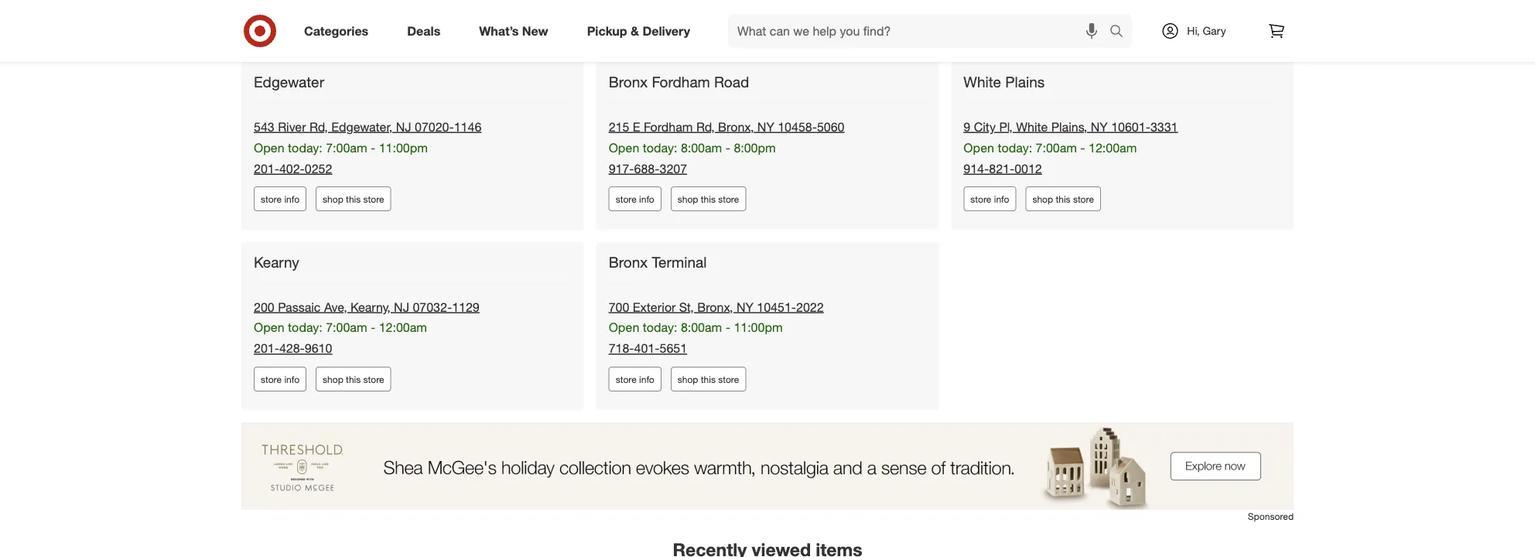 Task type: locate. For each thing, give the bounding box(es) containing it.
1 horizontal spatial 11:00pm
[[734, 320, 783, 335]]

ny inside 700 exterior st, bronx, ny 10451-2022 open today: 8:00am - 11:00pm 718-401-5651
[[737, 299, 754, 314]]

ny up "8:00pm"
[[757, 119, 774, 134]]

nj left 07032-
[[394, 299, 409, 314]]

914-
[[964, 161, 989, 176]]

0 horizontal spatial rd,
[[310, 119, 328, 134]]

today:
[[288, 140, 322, 155], [643, 140, 677, 155], [998, 140, 1032, 155], [288, 320, 322, 335], [643, 320, 677, 335]]

shop this store button down 5651
[[671, 367, 746, 391]]

shop this store button for bronx fordham road's the store info link
[[671, 187, 746, 211]]

shop up the edgewater link
[[323, 13, 343, 25]]

info down 401-
[[639, 373, 654, 385]]

8:00am
[[681, 140, 722, 155], [681, 320, 722, 335]]

- inside 543 river rd, edgewater, nj 07020-1146 open today: 7:00am - 11:00pm 201-402-0252
[[371, 140, 375, 155]]

info down 402-
[[284, 193, 300, 205]]

bronx inside 'link'
[[609, 73, 648, 91]]

kearny
[[254, 253, 299, 271]]

edgewater,
[[331, 119, 392, 134]]

shop this store button down 9610
[[316, 367, 391, 391]]

nj left "07020-" at the left top
[[396, 119, 411, 134]]

10601-
[[1111, 119, 1150, 134]]

5651
[[660, 341, 687, 356]]

shop this store button for edgewater the store info link
[[316, 187, 391, 211]]

7:00am
[[326, 140, 367, 155], [1036, 140, 1077, 155], [326, 320, 367, 335]]

1 vertical spatial bronx
[[609, 253, 648, 271]]

5060
[[817, 119, 845, 134]]

0 vertical spatial nj
[[396, 119, 411, 134]]

bronx up e
[[609, 73, 648, 91]]

search button
[[1103, 14, 1140, 51]]

store info link down 688-
[[609, 187, 661, 211]]

- for edgewater
[[371, 140, 375, 155]]

shop this store down 3207
[[678, 193, 739, 205]]

201- for kearny
[[254, 341, 279, 356]]

info down '821-'
[[994, 193, 1009, 205]]

shop this store for bronx terminal the store info link
[[678, 373, 739, 385]]

1 vertical spatial bronx,
[[697, 299, 733, 314]]

7:00am down "plains,"
[[1036, 140, 1077, 155]]

this for the store info link related to kearny the shop this store button
[[346, 373, 361, 385]]

categories link
[[291, 14, 388, 48]]

info for bronx fordham road
[[639, 193, 654, 205]]

today: down exterior
[[643, 320, 677, 335]]

today: inside 200 passaic ave, kearny, nj 07032-1129 open today: 7:00am - 12:00am 201-428-9610
[[288, 320, 322, 335]]

store info
[[261, 13, 300, 25], [971, 13, 1009, 25], [261, 193, 300, 205], [616, 193, 654, 205], [971, 193, 1009, 205], [261, 373, 300, 385], [616, 373, 654, 385]]

plains
[[1005, 73, 1045, 91]]

1 vertical spatial white
[[1016, 119, 1048, 134]]

nj
[[396, 119, 411, 134], [394, 299, 409, 314]]

12:00am down 07032-
[[379, 320, 427, 335]]

11:00pm
[[379, 140, 428, 155], [734, 320, 783, 335]]

open inside 215 e fordham rd, bronx, ny 10458-5060 open today: 8:00am - 8:00pm 917-688-3207
[[609, 140, 639, 155]]

open down the 200 on the left of page
[[254, 320, 284, 335]]

open inside 200 passaic ave, kearny, nj 07032-1129 open today: 7:00am - 12:00am 201-428-9610
[[254, 320, 284, 335]]

ny for bronx fordham road
[[757, 119, 774, 134]]

hi,
[[1187, 24, 1200, 38]]

2 rd, from the left
[[696, 119, 715, 134]]

open up 917- on the left top
[[609, 140, 639, 155]]

ny inside the 9 city pl, white plains, ny 10601-3331 open today: 7:00am - 12:00am 914-821-0012
[[1091, 119, 1108, 134]]

shop down 3207
[[678, 193, 698, 205]]

1 horizontal spatial ny
[[757, 119, 774, 134]]

store info down 401-
[[616, 373, 654, 385]]

7:00am inside 543 river rd, edgewater, nj 07020-1146 open today: 7:00am - 11:00pm 201-402-0252
[[326, 140, 367, 155]]

store down 402-
[[261, 193, 282, 205]]

shop down 5651
[[678, 373, 698, 385]]

543 river rd, edgewater, nj 07020-1146 open today: 7:00am - 11:00pm 201-402-0252
[[254, 119, 481, 176]]

7:00am down edgewater,
[[326, 140, 367, 155]]

201- inside 543 river rd, edgewater, nj 07020-1146 open today: 7:00am - 11:00pm 201-402-0252
[[254, 161, 279, 176]]

fordham right e
[[644, 119, 693, 134]]

bronx,
[[718, 119, 754, 134], [697, 299, 733, 314]]

shop this store button for the store info link related to white plains
[[1026, 187, 1101, 211]]

1 vertical spatial 12:00am
[[379, 320, 427, 335]]

this down 215 e fordham rd, bronx, ny 10458-5060 open today: 8:00am - 8:00pm 917-688-3207
[[701, 193, 716, 205]]

- inside 215 e fordham rd, bronx, ny 10458-5060 open today: 8:00am - 8:00pm 917-688-3207
[[726, 140, 730, 155]]

open inside 543 river rd, edgewater, nj 07020-1146 open today: 7:00am - 11:00pm 201-402-0252
[[254, 140, 284, 155]]

pickup
[[587, 23, 627, 38]]

1 8:00am from the top
[[681, 140, 722, 155]]

info for edgewater
[[284, 193, 300, 205]]

this down 700 exterior st, bronx, ny 10451-2022 open today: 8:00am - 11:00pm 718-401-5651
[[701, 373, 716, 385]]

white left the plains
[[964, 73, 1001, 91]]

0 vertical spatial 8:00am
[[681, 140, 722, 155]]

store info link for white plains
[[964, 187, 1016, 211]]

- inside 700 exterior st, bronx, ny 10451-2022 open today: 8:00am - 11:00pm 718-401-5651
[[726, 320, 730, 335]]

0 horizontal spatial 12:00am
[[379, 320, 427, 335]]

11:00pm inside 543 river rd, edgewater, nj 07020-1146 open today: 7:00am - 11:00pm 201-402-0252
[[379, 140, 428, 155]]

shop
[[323, 13, 343, 25], [678, 13, 698, 25], [1033, 13, 1053, 25], [323, 193, 343, 205], [678, 193, 698, 205], [1033, 193, 1053, 205], [323, 373, 343, 385], [678, 373, 698, 385]]

store info left categories
[[261, 13, 300, 25]]

this down the 9 city pl, white plains, ny 10601-3331 open today: 7:00am - 12:00am 914-821-0012
[[1056, 193, 1071, 205]]

this down 543 river rd, edgewater, nj 07020-1146 open today: 7:00am - 11:00pm 201-402-0252
[[346, 193, 361, 205]]

bronx
[[609, 73, 648, 91], [609, 253, 648, 271]]

0 horizontal spatial ny
[[737, 299, 754, 314]]

1 vertical spatial 8:00am
[[681, 320, 722, 335]]

store info link down 401-
[[609, 367, 661, 391]]

12:00am down 10601-
[[1089, 140, 1137, 155]]

201- down 543
[[254, 161, 279, 176]]

this left 'deals'
[[346, 13, 361, 25]]

what's
[[479, 23, 519, 38]]

1 201- from the top
[[254, 161, 279, 176]]

today: for bronx terminal
[[643, 320, 677, 335]]

0 vertical spatial 12:00am
[[1089, 140, 1137, 155]]

store down 914-
[[971, 193, 991, 205]]

this for edgewater the store info link's the shop this store button
[[346, 193, 361, 205]]

- down 215 e fordham rd, bronx, ny 10458-5060 link
[[726, 140, 730, 155]]

8:00am down 215 e fordham rd, bronx, ny 10458-5060 link
[[681, 140, 722, 155]]

0 vertical spatial 11:00pm
[[379, 140, 428, 155]]

river
[[278, 119, 306, 134]]

shop for the store info link related to kearny the shop this store button
[[323, 373, 343, 385]]

sponsored
[[1248, 511, 1294, 522]]

today: down passaic
[[288, 320, 322, 335]]

0 horizontal spatial 11:00pm
[[379, 140, 428, 155]]

12:00am
[[1089, 140, 1137, 155], [379, 320, 427, 335]]

2022
[[796, 299, 824, 314]]

428-
[[279, 341, 305, 356]]

07032-
[[413, 299, 452, 314]]

store info link for bronx terminal
[[609, 367, 661, 391]]

store info down 428-
[[261, 373, 300, 385]]

8:00am inside 700 exterior st, bronx, ny 10451-2022 open today: 8:00am - 11:00pm 718-401-5651
[[681, 320, 722, 335]]

edgewater link
[[254, 73, 327, 91]]

shop down 9610
[[323, 373, 343, 385]]

delivery
[[643, 23, 690, 38]]

shop this store left search 'button'
[[1033, 13, 1094, 25]]

store info down 688-
[[616, 193, 654, 205]]

nj for edgewater
[[396, 119, 411, 134]]

shop for the shop this store button on top of road
[[678, 13, 698, 25]]

rd, down bronx fordham road 'link'
[[696, 119, 715, 134]]

today: inside 700 exterior st, bronx, ny 10451-2022 open today: 8:00am - 11:00pm 718-401-5651
[[643, 320, 677, 335]]

201- for edgewater
[[254, 161, 279, 176]]

fordham
[[652, 73, 710, 91], [644, 119, 693, 134]]

store info down 402-
[[261, 193, 300, 205]]

store info link down 428-
[[254, 367, 306, 391]]

0 horizontal spatial white
[[964, 73, 1001, 91]]

bronx for bronx terminal
[[609, 253, 648, 271]]

today: inside 215 e fordham rd, bronx, ny 10458-5060 open today: 8:00am - 8:00pm 917-688-3207
[[643, 140, 677, 155]]

1 horizontal spatial rd,
[[696, 119, 715, 134]]

- inside 200 passaic ave, kearny, nj 07032-1129 open today: 7:00am - 12:00am 201-428-9610
[[371, 320, 375, 335]]

2 8:00am from the top
[[681, 320, 722, 335]]

white
[[964, 73, 1001, 91], [1016, 119, 1048, 134]]

nj inside 200 passaic ave, kearny, nj 07032-1129 open today: 7:00am - 12:00am 201-428-9610
[[394, 299, 409, 314]]

11:00pm inside 700 exterior st, bronx, ny 10451-2022 open today: 8:00am - 11:00pm 718-401-5651
[[734, 320, 783, 335]]

- down 543 river rd, edgewater, nj 07020-1146 link
[[371, 140, 375, 155]]

open
[[254, 140, 284, 155], [609, 140, 639, 155], [964, 140, 994, 155], [254, 320, 284, 335], [609, 320, 639, 335]]

today: for kearny
[[288, 320, 322, 335]]

200 passaic ave, kearny, nj 07032-1129 open today: 7:00am - 12:00am 201-428-9610
[[254, 299, 480, 356]]

store
[[261, 13, 282, 25], [363, 13, 384, 25], [718, 13, 739, 25], [971, 13, 991, 25], [1073, 13, 1094, 25], [261, 193, 282, 205], [363, 193, 384, 205], [616, 193, 637, 205], [718, 193, 739, 205], [971, 193, 991, 205], [1073, 193, 1094, 205], [261, 373, 282, 385], [363, 373, 384, 385], [616, 373, 637, 385], [718, 373, 739, 385]]

1 vertical spatial 201-
[[254, 341, 279, 356]]

today: down pl,
[[998, 140, 1032, 155]]

this right delivery
[[701, 13, 716, 25]]

bronx for bronx fordham road
[[609, 73, 648, 91]]

shop this store for bronx fordham road's the store info link
[[678, 193, 739, 205]]

bronx fordham road link
[[609, 73, 752, 91]]

store info link
[[254, 7, 306, 31], [964, 7, 1016, 31], [254, 187, 306, 211], [609, 187, 661, 211], [964, 187, 1016, 211], [254, 367, 306, 391], [609, 367, 661, 391]]

7:00am inside 200 passaic ave, kearny, nj 07032-1129 open today: 7:00am - 12:00am 201-428-9610
[[326, 320, 367, 335]]

700 exterior st, bronx, ny 10451-2022 open today: 8:00am - 11:00pm 718-401-5651
[[609, 299, 824, 356]]

shop this store button down 0252
[[316, 187, 391, 211]]

1 horizontal spatial white
[[1016, 119, 1048, 134]]

this
[[346, 13, 361, 25], [701, 13, 716, 25], [1056, 13, 1071, 25], [346, 193, 361, 205], [701, 193, 716, 205], [1056, 193, 1071, 205], [346, 373, 361, 385], [701, 373, 716, 385]]

info down 688-
[[639, 193, 654, 205]]

9 city pl, white plains, ny 10601-3331 open today: 7:00am - 12:00am 914-821-0012
[[964, 119, 1178, 176]]

ny right "plains,"
[[1091, 119, 1108, 134]]

shop down 0012
[[1033, 193, 1053, 205]]

0 vertical spatial fordham
[[652, 73, 710, 91]]

1 bronx from the top
[[609, 73, 648, 91]]

7:00am down "ave,"
[[326, 320, 367, 335]]

8:00am inside 215 e fordham rd, bronx, ny 10458-5060 open today: 8:00am - 8:00pm 917-688-3207
[[681, 140, 722, 155]]

shop right the &
[[678, 13, 698, 25]]

rd, right river
[[310, 119, 328, 134]]

shop this store for the store info link related to kearny
[[323, 373, 384, 385]]

shop this store button for the store info link above edgewater
[[316, 7, 391, 31]]

201-
[[254, 161, 279, 176], [254, 341, 279, 356]]

8:00pm
[[734, 140, 776, 155]]

rd,
[[310, 119, 328, 134], [696, 119, 715, 134]]

store up white plains
[[971, 13, 991, 25]]

today: inside 543 river rd, edgewater, nj 07020-1146 open today: 7:00am - 11:00pm 201-402-0252
[[288, 140, 322, 155]]

shop this store
[[323, 13, 384, 25], [678, 13, 739, 25], [1033, 13, 1094, 25], [323, 193, 384, 205], [678, 193, 739, 205], [1033, 193, 1094, 205], [323, 373, 384, 385], [678, 373, 739, 385]]

- down 700 exterior st, bronx, ny 10451-2022 link
[[726, 320, 730, 335]]

- down 9 city pl, white plains, ny 10601-3331 link
[[1080, 140, 1085, 155]]

8:00am down 700 exterior st, bronx, ny 10451-2022 link
[[681, 320, 722, 335]]

open up 914-
[[964, 140, 994, 155]]

0 vertical spatial white
[[964, 73, 1001, 91]]

0 vertical spatial bronx,
[[718, 119, 754, 134]]

today: up 917-688-3207 link
[[643, 140, 677, 155]]

201- down the 200 on the left of page
[[254, 341, 279, 356]]

- down kearny,
[[371, 320, 375, 335]]

- for kearny
[[371, 320, 375, 335]]

1 horizontal spatial 12:00am
[[1089, 140, 1137, 155]]

store info down '821-'
[[971, 193, 1009, 205]]

open for bronx terminal
[[609, 320, 639, 335]]

0 vertical spatial 201-
[[254, 161, 279, 176]]

0 vertical spatial bronx
[[609, 73, 648, 91]]

this down 200 passaic ave, kearny, nj 07032-1129 open today: 7:00am - 12:00am 201-428-9610
[[346, 373, 361, 385]]

info
[[284, 13, 300, 25], [994, 13, 1009, 25], [284, 193, 300, 205], [639, 193, 654, 205], [994, 193, 1009, 205], [284, 373, 300, 385], [639, 373, 654, 385]]

1 vertical spatial nj
[[394, 299, 409, 314]]

718-401-5651 link
[[609, 341, 687, 356]]

info left categories
[[284, 13, 300, 25]]

bronx, up "8:00pm"
[[718, 119, 754, 134]]

12:00am inside the 9 city pl, white plains, ny 10601-3331 open today: 7:00am - 12:00am 914-821-0012
[[1089, 140, 1137, 155]]

store info link down 402-
[[254, 187, 306, 211]]

1 vertical spatial 11:00pm
[[734, 320, 783, 335]]

ny inside 215 e fordham rd, bronx, ny 10458-5060 open today: 8:00am - 8:00pm 917-688-3207
[[757, 119, 774, 134]]

store info link down '821-'
[[964, 187, 1016, 211]]

2 201- from the top
[[254, 341, 279, 356]]

shop this store button down 0012
[[1026, 187, 1101, 211]]

401-
[[634, 341, 660, 356]]

advertisement region
[[241, 422, 1294, 510]]

12:00am inside 200 passaic ave, kearny, nj 07032-1129 open today: 7:00am - 12:00am 201-428-9610
[[379, 320, 427, 335]]

white right pl,
[[1016, 119, 1048, 134]]

2 horizontal spatial ny
[[1091, 119, 1108, 134]]

shop down 0252
[[323, 193, 343, 205]]

shop this store down 0252
[[323, 193, 384, 205]]

white inside the 9 city pl, white plains, ny 10601-3331 open today: 7:00am - 12:00am 914-821-0012
[[1016, 119, 1048, 134]]

categories
[[304, 23, 368, 38]]

this for the shop this store button associated with bronx fordham road's the store info link
[[701, 193, 716, 205]]

shop this store button left 'deals'
[[316, 7, 391, 31]]

edgewater
[[254, 73, 324, 91]]

store down 428-
[[261, 373, 282, 385]]

bronx terminal
[[609, 253, 707, 271]]

this left search 'button'
[[1056, 13, 1071, 25]]

open down 543
[[254, 140, 284, 155]]

11:00pm down 10451-
[[734, 320, 783, 335]]

bronx, inside 215 e fordham rd, bronx, ny 10458-5060 open today: 8:00am - 8:00pm 917-688-3207
[[718, 119, 754, 134]]

ny left 10451-
[[737, 299, 754, 314]]

bronx up 700
[[609, 253, 648, 271]]

store down 700 exterior st, bronx, ny 10451-2022 open today: 8:00am - 11:00pm 718-401-5651
[[718, 373, 739, 385]]

7:00am for edgewater
[[326, 140, 367, 155]]

718-
[[609, 341, 634, 356]]

1 rd, from the left
[[310, 119, 328, 134]]

open inside 700 exterior st, bronx, ny 10451-2022 open today: 8:00am - 11:00pm 718-401-5651
[[609, 320, 639, 335]]

bronx terminal link
[[609, 253, 710, 272]]

shop up the plains
[[1033, 13, 1053, 25]]

nj inside 543 river rd, edgewater, nj 07020-1146 open today: 7:00am - 11:00pm 201-402-0252
[[396, 119, 411, 134]]

shop for the shop this store button corresponding to bronx terminal the store info link
[[678, 373, 698, 385]]

2 bronx from the top
[[609, 253, 648, 271]]

-
[[371, 140, 375, 155], [726, 140, 730, 155], [1080, 140, 1085, 155], [371, 320, 375, 335], [726, 320, 730, 335]]

1129
[[452, 299, 480, 314]]

store up road
[[718, 13, 739, 25]]

bronx, right st,
[[697, 299, 733, 314]]

fordham left road
[[652, 73, 710, 91]]

201- inside 200 passaic ave, kearny, nj 07032-1129 open today: 7:00am - 12:00am 201-428-9610
[[254, 341, 279, 356]]

1 vertical spatial fordham
[[644, 119, 693, 134]]

store info for edgewater
[[261, 193, 300, 205]]

shop this store down 5651
[[678, 373, 739, 385]]

shop this store left 'deals'
[[323, 13, 384, 25]]

1146
[[454, 119, 481, 134]]

215 e fordham rd, bronx, ny 10458-5060 open today: 8:00am - 8:00pm 917-688-3207
[[609, 119, 845, 176]]

e
[[633, 119, 640, 134]]



Task type: vqa. For each thing, say whether or not it's contained in the screenshot.
second Shop all link from the bottom of the page
no



Task type: describe. For each thing, give the bounding box(es) containing it.
kearny link
[[254, 253, 302, 272]]

917-
[[609, 161, 634, 176]]

passaic
[[278, 299, 321, 314]]

open for kearny
[[254, 320, 284, 335]]

info for bronx terminal
[[639, 373, 654, 385]]

store info for kearny
[[261, 373, 300, 385]]

store up edgewater
[[261, 13, 282, 25]]

info for white plains
[[994, 193, 1009, 205]]

pl,
[[999, 119, 1013, 134]]

402-
[[279, 161, 305, 176]]

shop this store button for the store info link related to kearny
[[316, 367, 391, 391]]

hi, gary
[[1187, 24, 1226, 38]]

543 river rd, edgewater, nj 07020-1146 link
[[254, 119, 481, 134]]

this for the shop this store button corresponding to bronx terminal the store info link
[[701, 373, 716, 385]]

shop for the store info link above edgewater the shop this store button
[[323, 13, 343, 25]]

store down 543 river rd, edgewater, nj 07020-1146 open today: 7:00am - 11:00pm 201-402-0252
[[363, 193, 384, 205]]

store down 917- on the left top
[[616, 193, 637, 205]]

bronx, inside 700 exterior st, bronx, ny 10451-2022 open today: 8:00am - 11:00pm 718-401-5651
[[697, 299, 733, 314]]

821-
[[989, 161, 1014, 176]]

shop this store for edgewater the store info link
[[323, 193, 384, 205]]

200 passaic ave, kearny, nj 07032-1129 link
[[254, 299, 480, 314]]

700 exterior st, bronx, ny 10451-2022 link
[[609, 299, 824, 314]]

3331
[[1150, 119, 1178, 134]]

pickup & delivery
[[587, 23, 690, 38]]

store info for bronx terminal
[[616, 373, 654, 385]]

543
[[254, 119, 274, 134]]

store down the 9 city pl, white plains, ny 10601-3331 open today: 7:00am - 12:00am 914-821-0012
[[1073, 193, 1094, 205]]

this for the shop this store button related to the store info link related to white plains
[[1056, 193, 1071, 205]]

shop for the store info link over white plains's the shop this store button
[[1033, 13, 1053, 25]]

open inside the 9 city pl, white plains, ny 10601-3331 open today: 7:00am - 12:00am 914-821-0012
[[964, 140, 994, 155]]

shop this store button for bronx terminal the store info link
[[671, 367, 746, 391]]

shop for edgewater the store info link's the shop this store button
[[323, 193, 343, 205]]

0012
[[1014, 161, 1042, 176]]

shop for the shop this store button associated with bronx fordham road's the store info link
[[678, 193, 698, 205]]

kearny,
[[351, 299, 390, 314]]

store left search 'button'
[[1073, 13, 1094, 25]]

store info link up edgewater
[[254, 7, 306, 31]]

- inside the 9 city pl, white plains, ny 10601-3331 open today: 7:00am - 12:00am 914-821-0012
[[1080, 140, 1085, 155]]

info up white plains
[[994, 13, 1009, 25]]

11:00pm for bronx terminal
[[734, 320, 783, 335]]

0252
[[305, 161, 332, 176]]

road
[[714, 73, 749, 91]]

what's new link
[[466, 14, 568, 48]]

7:00am inside the 9 city pl, white plains, ny 10601-3331 open today: 7:00am - 12:00am 914-821-0012
[[1036, 140, 1077, 155]]

shop this store button up road
[[671, 7, 746, 31]]

gary
[[1203, 24, 1226, 38]]

688-
[[634, 161, 660, 176]]

10458-
[[778, 119, 817, 134]]

fordham inside 215 e fordham rd, bronx, ny 10458-5060 open today: 8:00am - 8:00pm 917-688-3207
[[644, 119, 693, 134]]

deals link
[[394, 14, 460, 48]]

215
[[609, 119, 629, 134]]

this for the shop this store button on top of road
[[701, 13, 716, 25]]

white plains
[[964, 73, 1045, 91]]

What can we help you find? suggestions appear below search field
[[728, 14, 1113, 48]]

info for kearny
[[284, 373, 300, 385]]

10451-
[[757, 299, 796, 314]]

store down 718-
[[616, 373, 637, 385]]

9610
[[305, 341, 332, 356]]

bronx fordham road
[[609, 73, 749, 91]]

white plains link
[[964, 73, 1048, 91]]

city
[[974, 119, 996, 134]]

7:00am for kearny
[[326, 320, 367, 335]]

shop this store for the store info link above edgewater
[[323, 13, 384, 25]]

new
[[522, 23, 548, 38]]

fordham inside 'link'
[[652, 73, 710, 91]]

shop this store for the store info link over white plains
[[1033, 13, 1094, 25]]

terminal
[[652, 253, 707, 271]]

pickup & delivery link
[[574, 14, 710, 48]]

today: inside the 9 city pl, white plains, ny 10601-3331 open today: 7:00am - 12:00am 914-821-0012
[[998, 140, 1032, 155]]

store down 200 passaic ave, kearny, nj 07032-1129 open today: 7:00am - 12:00am 201-428-9610
[[363, 373, 384, 385]]

914-821-0012 link
[[964, 161, 1042, 176]]

exterior
[[633, 299, 676, 314]]

rd, inside 215 e fordham rd, bronx, ny 10458-5060 open today: 8:00am - 8:00pm 917-688-3207
[[696, 119, 715, 134]]

- for bronx terminal
[[726, 320, 730, 335]]

shop for the shop this store button related to the store info link related to white plains
[[1033, 193, 1053, 205]]

07020-
[[415, 119, 454, 134]]

what's new
[[479, 23, 548, 38]]

deals
[[407, 23, 440, 38]]

plains,
[[1051, 119, 1087, 134]]

11:00pm for edgewater
[[379, 140, 428, 155]]

store info up white plains
[[971, 13, 1009, 25]]

3207
[[660, 161, 687, 176]]

rd, inside 543 river rd, edgewater, nj 07020-1146 open today: 7:00am - 11:00pm 201-402-0252
[[310, 119, 328, 134]]

201-428-9610 link
[[254, 341, 332, 356]]

9 city pl, white plains, ny 10601-3331 link
[[964, 119, 1178, 134]]

st,
[[679, 299, 694, 314]]

&
[[631, 23, 639, 38]]

700
[[609, 299, 629, 314]]

9
[[964, 119, 970, 134]]

shop this store up road
[[678, 13, 739, 25]]

ny for white plains
[[1091, 119, 1108, 134]]

nj for kearny
[[394, 299, 409, 314]]

store down 215 e fordham rd, bronx, ny 10458-5060 open today: 8:00am - 8:00pm 917-688-3207
[[718, 193, 739, 205]]

201-402-0252 link
[[254, 161, 332, 176]]

this for the store info link over white plains's the shop this store button
[[1056, 13, 1071, 25]]

shop this store for the store info link related to white plains
[[1033, 193, 1094, 205]]

shop this store button for the store info link over white plains
[[1026, 7, 1101, 31]]

store left 'deals'
[[363, 13, 384, 25]]

917-688-3207 link
[[609, 161, 687, 176]]

today: for edgewater
[[288, 140, 322, 155]]

search
[[1103, 25, 1140, 40]]

ave,
[[324, 299, 347, 314]]

200
[[254, 299, 274, 314]]

store info link for kearny
[[254, 367, 306, 391]]

store info link up white plains
[[964, 7, 1016, 31]]

this for the store info link above edgewater the shop this store button
[[346, 13, 361, 25]]

store info for bronx fordham road
[[616, 193, 654, 205]]

open for edgewater
[[254, 140, 284, 155]]

215 e fordham rd, bronx, ny 10458-5060 link
[[609, 119, 845, 134]]

store info link for bronx fordham road
[[609, 187, 661, 211]]

store info for white plains
[[971, 193, 1009, 205]]

store info link for edgewater
[[254, 187, 306, 211]]



